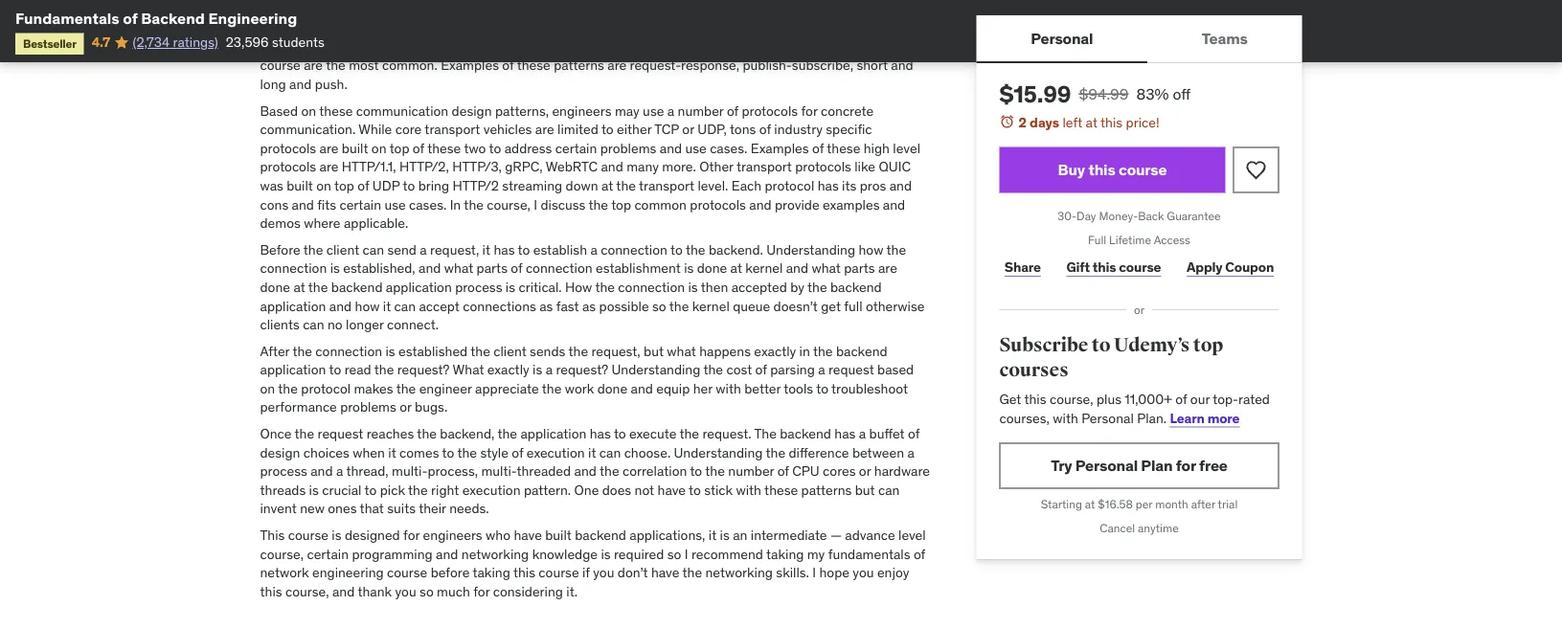 Task type: vqa. For each thing, say whether or not it's contained in the screenshot.
top effective
no



Task type: locate. For each thing, give the bounding box(es) containing it.
these down cpu
[[764, 482, 798, 499]]

1 horizontal spatial parts
[[844, 260, 875, 277]]

and left the "thank"
[[332, 583, 355, 601]]

1 horizontal spatial as
[[582, 298, 596, 315]]

and up no
[[329, 298, 352, 315]]

down
[[566, 177, 598, 195]]

0 horizontal spatial client
[[326, 241, 359, 259]]

style
[[480, 444, 509, 462]]

0 vertical spatial level
[[893, 140, 921, 157]]

personal inside button
[[1031, 28, 1093, 48]]

but up the equip
[[644, 343, 664, 360]]

this right gift
[[1093, 258, 1116, 276]]

my up hope
[[807, 546, 825, 563]]

1 vertical spatial process
[[260, 463, 307, 480]]

1 vertical spatial have
[[514, 527, 542, 544]]

parts up full
[[844, 260, 875, 277]]

1 vertical spatial use
[[685, 140, 707, 157]]

enjoy
[[877, 565, 909, 582]]

these down although
[[517, 57, 551, 74]]

2 multi- from the left
[[481, 463, 517, 480]]

0 horizontal spatial but
[[644, 343, 664, 360]]

has down "work"
[[590, 426, 611, 443]]

engineering up the "thank"
[[312, 565, 384, 582]]

what
[[453, 362, 484, 379]]

have down required
[[651, 565, 680, 582]]

2 vertical spatial transport
[[639, 177, 695, 195]]

0 vertical spatial number
[[678, 102, 724, 120]]

this inside get this course, plus 11,000+ of our top-rated courses, with personal plan.
[[1024, 391, 1047, 408]]

establishment
[[596, 260, 681, 277]]

price!
[[1126, 114, 1160, 131]]

has left its
[[818, 177, 839, 195]]

$15.99
[[1000, 80, 1071, 108]]

this down network
[[260, 583, 282, 601]]

my left 18 on the left top of the page
[[488, 1, 506, 18]]

tools
[[784, 380, 813, 398]]

and up accept
[[419, 260, 441, 277]]

courses,
[[1000, 409, 1050, 427]]

so
[[652, 298, 666, 315], [667, 546, 681, 563], [420, 583, 434, 601]]

what up accept
[[444, 260, 473, 277]]

backend up full
[[830, 279, 882, 296]]

clients right ways
[[873, 20, 913, 37]]

stick
[[704, 482, 733, 499]]

request,
[[430, 241, 479, 259], [591, 343, 640, 360]]

trial
[[1218, 497, 1238, 512]]

2 vertical spatial personal
[[1076, 456, 1138, 475]]

2 vertical spatial understanding
[[674, 444, 763, 462]]

design up two
[[452, 102, 492, 120]]

0 horizontal spatial how
[[355, 298, 380, 315]]

apply coupon button
[[1182, 248, 1279, 287]]

personal
[[1031, 28, 1093, 48], [1082, 409, 1134, 427], [1076, 456, 1138, 475]]

access
[[1154, 233, 1191, 248]]

course down 'programming'
[[387, 565, 427, 582]]

protocol up performance
[[301, 380, 351, 398]]

0 vertical spatial execution
[[527, 444, 585, 462]]

2 request? from the left
[[556, 362, 608, 379]]

work
[[565, 380, 594, 398]]

this up "courses," at the right bottom of the page
[[1024, 391, 1047, 408]]

clients
[[873, 20, 913, 37], [260, 316, 300, 334]]

with up emerging.
[[653, 1, 679, 18]]

the right "in"
[[464, 196, 484, 213]]

are up the otherwise
[[878, 260, 897, 277]]

it
[[482, 241, 490, 259], [383, 298, 391, 315], [388, 444, 396, 462], [588, 444, 596, 462], [709, 527, 717, 544]]

2 horizontal spatial use
[[685, 140, 707, 157]]

1 vertical spatial networking
[[705, 565, 773, 582]]

with right stick
[[736, 482, 762, 499]]

you down fundamentals
[[853, 565, 874, 582]]

cases. down bring
[[409, 196, 447, 213]]

course down knowledge
[[539, 565, 579, 582]]

emerging.
[[626, 20, 687, 37]]

1 horizontal spatial multi-
[[481, 463, 517, 480]]

after
[[260, 343, 290, 360]]

http/2,
[[399, 159, 449, 176]]

1 horizontal spatial client
[[494, 343, 527, 360]]

choose.
[[624, 444, 671, 462]]

18
[[509, 1, 523, 18]]

number
[[678, 102, 724, 120], [728, 463, 774, 480]]

1 horizontal spatial problems
[[600, 140, 657, 157]]

course down lifetime
[[1119, 258, 1161, 276]]

1 horizontal spatial that
[[360, 501, 384, 518]]

1 horizontal spatial kernel
[[746, 260, 783, 277]]

for
[[801, 102, 818, 120], [1176, 456, 1196, 475], [403, 527, 420, 544], [473, 583, 490, 601]]

0 horizontal spatial discuss
[[541, 196, 586, 213]]

you
[[593, 565, 614, 582], [853, 565, 874, 582], [395, 583, 416, 601]]

tab list
[[977, 15, 1302, 63]]

0 horizontal spatial applications,
[[428, 38, 504, 56]]

2 horizontal spatial transport
[[737, 159, 792, 176]]

of right tons
[[759, 121, 771, 138]]

connection
[[601, 241, 668, 259], [260, 260, 327, 277], [526, 260, 593, 277], [618, 279, 685, 296], [315, 343, 382, 360]]

reaches
[[367, 426, 414, 443]]

1 vertical spatial done
[[260, 279, 290, 296]]

so right possible on the left of page
[[652, 298, 666, 315]]

0 vertical spatial how
[[859, 241, 884, 259]]

1 horizontal spatial request?
[[556, 362, 608, 379]]

wishlist image
[[1245, 159, 1268, 182]]

at inside starting at $16.58 per month after trial cancel anytime
[[1085, 497, 1095, 512]]

(2,734 ratings)
[[133, 33, 218, 51]]

ones
[[328, 501, 357, 518]]

1 vertical spatial design
[[452, 102, 492, 120]]

1 vertical spatial understanding
[[612, 362, 701, 379]]

1 horizontal spatial what
[[667, 343, 696, 360]]

does
[[602, 482, 631, 499]]

to right udp
[[403, 177, 415, 195]]

1 horizontal spatial protocol
[[765, 177, 814, 195]]

1 multi- from the left
[[392, 463, 428, 480]]

building
[[708, 1, 756, 18]]

queue
[[733, 298, 770, 315]]

udemy's
[[1114, 334, 1190, 357]]

0 horizontal spatial my
[[488, 1, 506, 18]]

1 horizontal spatial exactly
[[754, 343, 796, 360]]

1 horizontal spatial applications,
[[630, 527, 705, 544]]

have down correlation
[[658, 482, 686, 499]]

multi- down the comes
[[392, 463, 428, 480]]

their
[[419, 501, 446, 518]]

1 vertical spatial problems
[[340, 399, 396, 416]]

certain up most
[[356, 20, 397, 37]]

clients up the after on the left bottom
[[260, 316, 300, 334]]

to left either
[[601, 121, 614, 138]]

0 horizontal spatial multi-
[[392, 463, 428, 480]]

backend
[[759, 1, 810, 18], [373, 38, 425, 56], [331, 279, 383, 296], [830, 279, 882, 296], [836, 343, 888, 360], [780, 426, 831, 443], [575, 527, 626, 544]]

1 vertical spatial request,
[[591, 343, 640, 360]]

established
[[399, 343, 468, 360]]

0 vertical spatial exactly
[[754, 343, 796, 360]]

done
[[697, 260, 727, 277], [260, 279, 290, 296], [597, 380, 628, 398]]

1 horizontal spatial backend
[[260, 1, 313, 18]]

of up (2,734
[[123, 8, 138, 28]]

with
[[653, 1, 679, 18], [345, 38, 370, 56], [716, 380, 741, 398], [1053, 409, 1078, 427], [736, 482, 762, 499]]

1 vertical spatial engineers
[[423, 527, 482, 544]]

but
[[644, 343, 664, 360], [855, 482, 875, 499]]

back
[[1138, 209, 1164, 224]]

1 horizontal spatial an
[[733, 527, 748, 544]]

buy
[[1058, 160, 1085, 180]]

what
[[444, 260, 473, 277], [812, 260, 841, 277], [667, 343, 696, 360]]

personal inside get this course, plus 11,000+ of our top-rated courses, with personal plan.
[[1082, 409, 1134, 427]]

advance
[[845, 527, 895, 544]]

1 vertical spatial discuss
[[541, 196, 586, 213]]

these
[[517, 57, 551, 74], [319, 102, 353, 120], [427, 140, 461, 157], [827, 140, 861, 157], [764, 482, 798, 499]]

correlation
[[623, 463, 687, 480]]

and up one
[[574, 463, 597, 480]]

2 horizontal spatial done
[[697, 260, 727, 277]]

understanding up the equip
[[612, 362, 701, 379]]

anytime
[[1138, 521, 1179, 536]]

with inside get this course, plus 11,000+ of our top-rated courses, with personal plan.
[[1053, 409, 1078, 427]]

course
[[260, 57, 301, 74], [1119, 160, 1167, 180], [1119, 258, 1161, 276], [288, 527, 329, 544], [387, 565, 427, 582], [539, 565, 579, 582]]

to right tools
[[816, 380, 829, 398]]

protocols up its
[[795, 159, 851, 176]]

a right establish
[[590, 241, 598, 259]]

0 horizontal spatial taking
[[473, 565, 510, 582]]

0 vertical spatial an
[[404, 1, 419, 18]]

1 vertical spatial request
[[318, 426, 363, 443]]

request, down possible on the left of page
[[591, 343, 640, 360]]

top left common
[[611, 196, 631, 213]]

0 vertical spatial client
[[326, 241, 359, 259]]

level up the quic
[[893, 140, 921, 157]]

networking
[[462, 546, 529, 563], [705, 565, 773, 582]]

1 horizontal spatial networking
[[705, 565, 773, 582]]

built right was
[[287, 177, 313, 195]]

0 horizontal spatial networking
[[462, 546, 529, 563]]

30-
[[1058, 209, 1077, 224]]

exactly up parsing
[[754, 343, 796, 360]]

full
[[1088, 233, 1107, 248]]

1 parts from the left
[[477, 260, 508, 277]]

0 vertical spatial request
[[828, 362, 874, 379]]

0 horizontal spatial that
[[328, 20, 353, 37]]

a
[[667, 102, 675, 120], [420, 241, 427, 259], [590, 241, 598, 259], [546, 362, 553, 379], [818, 362, 825, 379], [859, 426, 866, 443], [908, 444, 915, 462], [336, 463, 343, 480]]

0 vertical spatial personal
[[1031, 28, 1093, 48]]

can left no
[[303, 316, 324, 334]]

difference
[[789, 444, 849, 462]]

kernel down then
[[692, 298, 730, 315]]

have right who
[[514, 527, 542, 544]]

parts
[[477, 260, 508, 277], [844, 260, 875, 277]]

get
[[821, 298, 841, 315]]

after
[[1191, 497, 1215, 512]]

1 vertical spatial my
[[807, 546, 825, 563]]

are up the address
[[535, 121, 554, 138]]

communicate
[[260, 38, 341, 56]]

2 vertical spatial so
[[420, 583, 434, 601]]

1 horizontal spatial process
[[455, 279, 502, 296]]

more,
[[648, 38, 682, 56]]

0 horizontal spatial kernel
[[692, 298, 730, 315]]

1 horizontal spatial use
[[643, 102, 664, 120]]

problems down either
[[600, 140, 657, 157]]

establish
[[533, 241, 587, 259]]

course up back
[[1119, 160, 1167, 180]]

0 vertical spatial built
[[342, 140, 368, 157]]

personal up $15.99
[[1031, 28, 1093, 48]]

level
[[893, 140, 921, 157], [898, 527, 926, 544]]

1 vertical spatial an
[[733, 527, 748, 544]]

personal button
[[977, 15, 1148, 61]]

$94.99
[[1079, 84, 1129, 103]]

the down the
[[766, 444, 786, 462]]

execution
[[527, 444, 585, 462], [462, 482, 521, 499]]

the up performance
[[278, 380, 298, 398]]

and left fits
[[292, 196, 314, 213]]

bugs.
[[415, 399, 448, 416]]

with right "courses," at the right bottom of the page
[[1053, 409, 1078, 427]]

examples
[[441, 57, 499, 74], [751, 140, 809, 157]]

of left cpu
[[777, 463, 789, 480]]

of inside get this course, plus 11,000+ of our top-rated courses, with personal plan.
[[1176, 391, 1187, 408]]

while
[[359, 121, 392, 138]]

2 vertical spatial use
[[384, 196, 406, 213]]

threads
[[260, 482, 306, 499]]

2 horizontal spatial design
[[496, 20, 537, 37]]

1 horizontal spatial but
[[855, 482, 875, 499]]

1 vertical spatial client
[[494, 343, 527, 360]]

years
[[526, 1, 558, 18]]

0 horizontal spatial use
[[384, 196, 406, 213]]

for left free
[[1176, 456, 1196, 475]]

0 horizontal spatial request,
[[430, 241, 479, 259]]

process up threads
[[260, 463, 307, 480]]

threaded
[[517, 463, 571, 480]]

where
[[304, 215, 341, 232]]

0 vertical spatial transport
[[425, 121, 480, 138]]

engineering
[[316, 1, 388, 18], [312, 565, 384, 582]]

like
[[855, 159, 876, 176]]

many
[[627, 159, 659, 176]]

0 vertical spatial clients
[[873, 20, 913, 37]]

0 vertical spatial engineers
[[552, 102, 612, 120]]

backend,
[[440, 426, 495, 443]]

0 vertical spatial that
[[328, 20, 353, 37]]

course, down network
[[285, 583, 329, 601]]

and down choices at left bottom
[[311, 463, 333, 480]]

so left much
[[420, 583, 434, 601]]

by
[[790, 279, 804, 296]]

0 horizontal spatial request
[[318, 426, 363, 443]]

the up style
[[498, 426, 517, 443]]

2 vertical spatial design
[[260, 444, 300, 462]]

before
[[431, 565, 470, 582]]

so right required
[[667, 546, 681, 563]]

2 vertical spatial done
[[597, 380, 628, 398]]

2 horizontal spatial what
[[812, 260, 841, 277]]

1 horizontal spatial taking
[[766, 546, 804, 563]]

0 horizontal spatial clients
[[260, 316, 300, 334]]

0 horizontal spatial built
[[287, 177, 313, 195]]

the left "work"
[[542, 380, 562, 398]]

required
[[614, 546, 664, 563]]

understanding down request.
[[674, 444, 763, 462]]

this up considering
[[513, 565, 535, 582]]

1 horizontal spatial number
[[728, 463, 774, 480]]

applications, up ways
[[814, 1, 889, 18]]

course down new
[[288, 527, 329, 544]]

transport up two
[[425, 121, 480, 138]]

it up the connections on the left
[[482, 241, 490, 259]]

kernel
[[746, 260, 783, 277], [692, 298, 730, 315]]

pattern.
[[524, 482, 571, 499]]

our
[[1191, 391, 1210, 408]]

backend.
[[709, 241, 763, 259]]

needs.
[[449, 501, 489, 518]]

might
[[592, 38, 627, 56]]

0 vertical spatial understanding
[[767, 241, 855, 259]]

course inside button
[[1119, 160, 1167, 180]]

based
[[260, 102, 298, 120]]

0 horizontal spatial problems
[[340, 399, 396, 416]]



Task type: describe. For each thing, give the bounding box(es) containing it.
1 horizontal spatial in
[[870, 38, 881, 56]]

1 vertical spatial protocol
[[301, 380, 351, 398]]

at right down
[[601, 177, 613, 195]]

working
[[602, 1, 650, 18]]

0 horizontal spatial engineers
[[423, 527, 482, 544]]

is up new
[[309, 482, 319, 499]]

established,
[[343, 260, 415, 277]]

protocols down level.
[[690, 196, 746, 213]]

buffet
[[869, 426, 905, 443]]

application up accept
[[386, 279, 452, 296]]

or right tcp
[[682, 121, 694, 138]]

http/3,
[[452, 159, 502, 176]]

0 vertical spatial have
[[658, 482, 686, 499]]

the down where in the left of the page
[[303, 241, 323, 259]]

connection down before
[[260, 260, 327, 277]]

1 vertical spatial kernel
[[692, 298, 730, 315]]

1 horizontal spatial transport
[[639, 177, 695, 195]]

2 vertical spatial have
[[651, 565, 680, 582]]

during
[[445, 1, 485, 18]]

the right how
[[595, 279, 615, 296]]

the right by
[[807, 279, 827, 296]]

are down "building"
[[727, 20, 746, 37]]

1 request? from the left
[[397, 362, 450, 379]]

provide
[[775, 196, 820, 213]]

backend down established,
[[331, 279, 383, 296]]

these up http/2,
[[427, 140, 461, 157]]

1 vertical spatial clients
[[260, 316, 300, 334]]

is left established,
[[330, 260, 340, 277]]

at down the backend.
[[730, 260, 742, 277]]

new
[[300, 501, 325, 518]]

engineering
[[208, 8, 297, 28]]

connect.
[[387, 316, 439, 334]]

longer
[[346, 316, 384, 334]]

is up the connections on the left
[[506, 279, 515, 296]]

day
[[1077, 209, 1096, 224]]

apply coupon
[[1187, 258, 1274, 276]]

happens
[[699, 343, 751, 360]]

0 horizontal spatial so
[[420, 583, 434, 601]]

1 horizontal spatial my
[[807, 546, 825, 563]]

0 horizontal spatial done
[[260, 279, 290, 296]]

the down "recommend"
[[683, 565, 702, 582]]

this up short
[[884, 38, 906, 56]]

0 vertical spatial cases.
[[710, 140, 748, 157]]

0 horizontal spatial you
[[395, 583, 416, 601]]

for right much
[[473, 583, 490, 601]]

patterns down 'handful'
[[761, 38, 812, 56]]

it down reaches
[[388, 444, 396, 462]]

1 vertical spatial communication
[[356, 102, 448, 120]]

teams
[[1202, 28, 1248, 48]]

and right long
[[289, 76, 312, 93]]

1 horizontal spatial built
[[342, 140, 368, 157]]

the up makes
[[374, 362, 394, 379]]

0 vertical spatial communication
[[401, 20, 493, 37]]

of down http/1.1,
[[358, 177, 369, 195]]

certain down limited
[[555, 140, 597, 157]]

with up most
[[345, 38, 370, 56]]

if
[[582, 565, 590, 582]]

tab list containing personal
[[977, 15, 1302, 63]]

0 vertical spatial use
[[643, 102, 664, 120]]

2 horizontal spatial so
[[667, 546, 681, 563]]

plan.
[[1137, 409, 1167, 427]]

this inside button
[[1089, 160, 1116, 180]]

fast
[[556, 298, 579, 315]]

request-
[[630, 57, 681, 74]]

more.
[[662, 159, 696, 176]]

no
[[328, 316, 343, 334]]

process,
[[428, 463, 478, 480]]

the down many
[[616, 177, 636, 195]]

cores
[[823, 463, 856, 480]]

patterns up 'they'
[[540, 20, 590, 37]]

1 horizontal spatial engineers
[[552, 102, 612, 120]]

1 vertical spatial applications,
[[428, 38, 504, 56]]

the up parsing
[[813, 343, 833, 360]]

plus
[[1097, 391, 1122, 408]]

applicable.
[[344, 215, 408, 232]]

bestseller
[[23, 36, 76, 51]]

subscribe to udemy's top courses
[[1000, 334, 1223, 382]]

and left many
[[601, 159, 623, 176]]

1 horizontal spatial execution
[[527, 444, 585, 462]]

each
[[732, 177, 762, 195]]

23,596
[[226, 33, 269, 51]]

is right the establishment
[[684, 260, 694, 277]]

gift this course link
[[1061, 248, 1166, 287]]

backend inside backend engineering is an art. during my 18 years career working with and building backend applications, i discovered that certain communication design patterns keep emerging. there are only handful of ways clients communicate with backend applications, although they might be more, i believe the patterns i discuss in this course are the most common. examples of these patterns are request-response, publish-subscribe, short and long and push. based on these communication design patterns, engineers may use a number of protocols for concrete communication. while core transport vehicles are limited to either tcp or udp, tons of industry specific protocols are built on top of these two to address certain problems and use cases. examples of these high level protocols are http/1.1, http/2, http/3, grpc, webrtc and many more. other transport protocols like quic was built on top of udp to bring http/2 streaming down at the transport level. each protocol has its pros and cons and fits certain use cases. in the course, i discuss the top common protocols and provide examples and demos where applicable. before the client can send a request, it has to establish a connection to the backend. understanding how the connection is established, and what parts of connection establishment is done at kernel and what parts are done at the backend application process is critical. how the connection is then accepted by the backend application and how it can accept connections as fast as possible so the kernel queue doesn't get full otherwise clients can no longer connect. after the connection is established the client sends the request, but what happens exactly in the backend application to read the request? what exactly is a request? understanding the cost of parsing a request based on the protocol makes the engineer appreciate the work done and equip her with better tools to troubleshoot performance problems or bugs. once the request reaches the backend, the application has to execute the request. the backend has a buffet of design choices when it comes to the style of execution it can choose. understanding the difference between a process and a thread, multi-process, multi-threaded and the correlation to the number of cpu cores or hardware threads is crucial to pick the right execution pattern. one does not have to stick with these patterns but can invent new ones that suits their needs. this course is designed for engineers who have built backend applications, it is an intermediate — advance level course, certain programming and networking knowledge is required so i recommend taking my fundamentals of network engineering course before taking this course if you don't have the networking skills. i hope you enjoy this course, and thank you so much for considering it.
[[260, 1, 313, 18]]

the up their
[[408, 482, 428, 499]]

either
[[617, 121, 652, 138]]

has up difference
[[835, 426, 856, 443]]

a right parsing
[[818, 362, 825, 379]]

free
[[1199, 456, 1228, 475]]

0 vertical spatial kernel
[[746, 260, 783, 277]]

lifetime
[[1109, 233, 1151, 248]]

0 vertical spatial process
[[455, 279, 502, 296]]

0 vertical spatial design
[[496, 20, 537, 37]]

a down sends
[[546, 362, 553, 379]]

is left art.
[[391, 1, 401, 18]]

2 parts from the left
[[844, 260, 875, 277]]

0 horizontal spatial what
[[444, 260, 473, 277]]

protocols up was
[[260, 159, 316, 176]]

0 vertical spatial engineering
[[316, 1, 388, 18]]

to left stick
[[689, 482, 701, 499]]

otherwise
[[866, 298, 925, 315]]

is up "recommend"
[[720, 527, 730, 544]]

the right sends
[[569, 343, 588, 360]]

they
[[563, 38, 589, 56]]

cpu
[[792, 463, 820, 480]]

a up hardware
[[908, 444, 915, 462]]

cost
[[726, 362, 752, 379]]

0 vertical spatial taking
[[766, 546, 804, 563]]

response,
[[681, 57, 740, 74]]

backend up if
[[575, 527, 626, 544]]

1 vertical spatial but
[[855, 482, 875, 499]]

the right possible on the left of page
[[669, 298, 689, 315]]

protocols down communication.
[[260, 140, 316, 157]]

alarm image
[[1000, 114, 1015, 129]]

at down before
[[293, 279, 305, 296]]

and down tcp
[[660, 140, 682, 157]]

of up http/2,
[[413, 140, 424, 157]]

learn more link
[[1170, 409, 1240, 427]]

subscribe,
[[792, 57, 854, 74]]

0 vertical spatial so
[[652, 298, 666, 315]]

left
[[1063, 114, 1083, 131]]

1 horizontal spatial you
[[593, 565, 614, 582]]

get this course, plus 11,000+ of our top-rated courses, with personal plan.
[[1000, 391, 1270, 427]]

course, inside get this course, plus 11,000+ of our top-rated courses, with personal plan.
[[1050, 391, 1093, 408]]

for up 'programming'
[[403, 527, 420, 544]]

top-
[[1213, 391, 1239, 408]]

backend up troubleshoot
[[836, 343, 888, 360]]

on up fits
[[316, 177, 331, 195]]

ways
[[841, 20, 870, 37]]

1 horizontal spatial examples
[[751, 140, 809, 157]]

between
[[852, 444, 904, 462]]

its
[[842, 177, 857, 195]]

23,596 students
[[226, 33, 325, 51]]

2 as from the left
[[582, 298, 596, 315]]

connection up the establishment
[[601, 241, 668, 259]]

0 vertical spatial discuss
[[822, 38, 867, 56]]

once
[[260, 426, 292, 443]]

and up there at the top
[[682, 1, 704, 18]]

0 horizontal spatial exactly
[[487, 362, 529, 379]]

udp,
[[698, 121, 727, 138]]

1 horizontal spatial clients
[[873, 20, 913, 37]]

critical.
[[519, 279, 562, 296]]

2 vertical spatial built
[[545, 527, 572, 544]]

course, down the streaming at the left
[[487, 196, 531, 213]]

can down hardware
[[878, 482, 900, 499]]

2 days left at this price!
[[1019, 114, 1160, 131]]

of right style
[[512, 444, 523, 462]]

fundamentals
[[15, 8, 119, 28]]

coupon
[[1225, 258, 1274, 276]]

of left ways
[[826, 20, 837, 37]]

1 horizontal spatial request
[[828, 362, 874, 379]]

0 horizontal spatial execution
[[462, 482, 521, 499]]

tons
[[730, 121, 756, 138]]

to inside subscribe to udemy's top courses
[[1092, 334, 1111, 357]]

0 horizontal spatial in
[[799, 343, 810, 360]]

of right buffet
[[908, 426, 920, 443]]

how
[[565, 279, 592, 296]]

to down thread,
[[365, 482, 377, 499]]

1 vertical spatial that
[[360, 501, 384, 518]]

sends
[[530, 343, 566, 360]]

1 vertical spatial engineering
[[312, 565, 384, 582]]

0 horizontal spatial backend
[[141, 8, 205, 28]]

2 horizontal spatial applications,
[[814, 1, 889, 18]]

crucial
[[322, 482, 362, 499]]

be
[[630, 38, 645, 56]]

is down sends
[[533, 362, 542, 379]]

rated
[[1239, 391, 1270, 408]]

send
[[387, 241, 417, 259]]

2 horizontal spatial you
[[853, 565, 874, 582]]

1 vertical spatial level
[[898, 527, 926, 544]]

and down the quic
[[890, 177, 912, 195]]

can left choose. in the left bottom of the page
[[599, 444, 621, 462]]

keep
[[594, 20, 623, 37]]

performance
[[260, 399, 337, 416]]

don't
[[618, 565, 648, 582]]

0 vertical spatial done
[[697, 260, 727, 277]]

and up before
[[436, 546, 458, 563]]

backend engineering is an art. during my 18 years career working with and building backend applications, i discovered that certain communication design patterns keep emerging. there are only handful of ways clients communicate with backend applications, although they might be more, i believe the patterns i discuss in this course are the most common. examples of these patterns are request-response, publish-subscribe, short and long and push. based on these communication design patterns, engineers may use a number of protocols for concrete communication. while core transport vehicles are limited to either tcp or udp, tons of industry specific protocols are built on top of these two to address certain problems and use cases. examples of these high level protocols are http/1.1, http/2, http/3, grpc, webrtc and many more. other transport protocols like quic was built on top of udp to bring http/2 streaming down at the transport level. each protocol has its pros and cons and fits certain use cases. in the course, i discuss the top common protocols and provide examples and demos where applicable. before the client can send a request, it has to establish a connection to the backend. understanding how the connection is established, and what parts of connection establishment is done at kernel and what parts are done at the backend application process is critical. how the connection is then accepted by the backend application and how it can accept connections as fast as possible so the kernel queue doesn't get full otherwise clients can no longer connect. after the connection is established the client sends the request, but what happens exactly in the backend application to read the request? what exactly is a request? understanding the cost of parsing a request based on the protocol makes the engineer appreciate the work done and equip her with better tools to troubleshoot performance problems or bugs. once the request reaches the backend, the application has to execute the request. the backend has a buffet of design choices when it comes to the style of execution it can choose. understanding the difference between a process and a thread, multi-process, multi-threaded and the correlation to the number of cpu cores or hardware threads is crucial to pick the right execution pattern. one does not have to stick with these patterns but can invent new ones that suits their needs. this course is designed for engineers who have built backend applications, it is an intermediate — advance level course, certain programming and networking knowledge is required so i recommend taking my fundamentals of network engineering course before taking this course if you don't have the networking skills. i hope you enjoy this course, and thank you so much for considering it.
[[260, 1, 930, 601]]

application down the after on the left bottom
[[260, 362, 326, 379]]

suits
[[387, 501, 416, 518]]

thread,
[[346, 463, 389, 480]]

the up does
[[600, 463, 619, 480]]

top inside subscribe to udemy's top courses
[[1193, 334, 1223, 357]]

the down performance
[[295, 426, 314, 443]]

invent
[[260, 501, 297, 518]]

are down communicate
[[304, 57, 323, 74]]

or up udemy's
[[1134, 302, 1145, 317]]

ratings)
[[173, 33, 218, 51]]

to left read
[[329, 362, 341, 379]]

pros
[[860, 177, 886, 195]]

2
[[1019, 114, 1027, 131]]

try personal plan for free link
[[1000, 443, 1279, 489]]

these down push. on the left top of the page
[[319, 102, 353, 120]]

of down industry
[[812, 140, 824, 157]]

try
[[1051, 456, 1072, 475]]

—
[[830, 527, 842, 544]]

0 horizontal spatial process
[[260, 463, 307, 480]]

when
[[353, 444, 385, 462]]

0 vertical spatial problems
[[600, 140, 657, 157]]

grpc,
[[505, 159, 543, 176]]

are up fits
[[319, 159, 339, 176]]

level.
[[698, 177, 728, 195]]

to right correlation
[[690, 463, 702, 480]]

the up the comes
[[417, 426, 437, 443]]

1 horizontal spatial done
[[597, 380, 628, 398]]

push.
[[315, 76, 347, 93]]

0 vertical spatial examples
[[441, 57, 499, 74]]

concrete
[[821, 102, 874, 120]]

troubleshoot
[[832, 380, 908, 398]]

1 as from the left
[[539, 298, 553, 315]]

course up long
[[260, 57, 301, 74]]

pick
[[380, 482, 405, 499]]

execute
[[629, 426, 677, 443]]

publish-
[[743, 57, 792, 74]]

of up tons
[[727, 102, 739, 120]]

0 vertical spatial but
[[644, 343, 664, 360]]

are down communication.
[[319, 140, 339, 157]]

believe
[[693, 38, 735, 56]]

1 horizontal spatial request,
[[591, 343, 640, 360]]

the right the after on the left bottom
[[293, 343, 312, 360]]

1 horizontal spatial design
[[452, 102, 492, 120]]

was
[[260, 177, 283, 195]]

buy this course
[[1058, 160, 1167, 180]]

0 vertical spatial my
[[488, 1, 506, 18]]

address
[[504, 140, 552, 157]]

a up tcp
[[667, 102, 675, 120]]

certain up applicable.
[[340, 196, 381, 213]]

this down $94.99
[[1101, 114, 1123, 131]]

based
[[878, 362, 914, 379]]

a up crucial
[[336, 463, 343, 480]]

course, up network
[[260, 546, 304, 563]]

and down each
[[749, 196, 772, 213]]

full
[[844, 298, 863, 315]]

doesn't
[[774, 298, 818, 315]]

the right execute
[[680, 426, 699, 443]]

is left then
[[688, 279, 698, 296]]

1 vertical spatial cases.
[[409, 196, 447, 213]]

1 vertical spatial taking
[[473, 565, 510, 582]]

learn
[[1170, 409, 1205, 427]]

has left establish
[[494, 241, 515, 259]]



